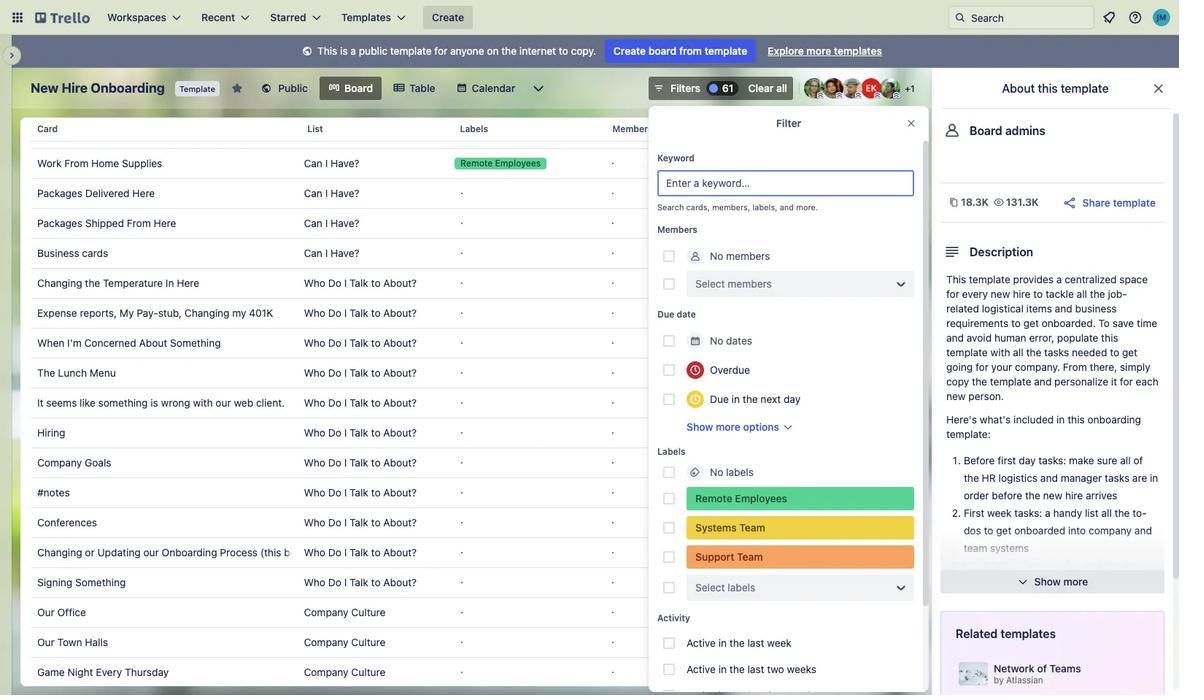 Task type: locate. For each thing, give the bounding box(es) containing it.
members,
[[713, 202, 751, 212]]

row containing #notes
[[31, 478, 902, 508]]

have? for here
[[331, 187, 360, 199]]

week down before
[[988, 507, 1012, 519]]

1 horizontal spatial something
[[170, 337, 221, 349]]

culture for every
[[352, 666, 386, 678]]

is left wrong
[[151, 396, 158, 409]]

something inside signing something link
[[75, 576, 126, 589]]

9 who do i talk to about? from the top
[[304, 516, 417, 529]]

1 vertical spatial this
[[947, 273, 967, 285]]

our left office
[[37, 606, 55, 618]]

2 culture from the top
[[352, 636, 386, 648]]

table containing can i have?
[[20, 112, 924, 688]]

1 vertical spatial due
[[658, 309, 675, 320]]

do for company goals
[[328, 456, 342, 469]]

last for week
[[748, 637, 765, 649]]

do for conferences
[[328, 516, 342, 529]]

this right sm icon
[[318, 45, 338, 57]]

1 vertical spatial due date
[[658, 309, 696, 320]]

last up the active in the last two weeks
[[748, 637, 765, 649]]

primary element
[[0, 0, 1180, 35]]

town
[[57, 636, 82, 648]]

something down stub,
[[170, 337, 221, 349]]

6 about? from the top
[[384, 426, 417, 439]]

Board name text field
[[23, 77, 172, 100]]

this member is an admin of this workspace. image right chris temperson (christemperson) image
[[875, 92, 881, 99]]

this
[[318, 45, 338, 57], [947, 273, 967, 285]]

members down no members
[[728, 277, 772, 290]]

0 vertical spatial a
[[351, 45, 356, 57]]

1 vertical spatial team
[[738, 551, 764, 563]]

3 talk from the top
[[350, 337, 369, 349]]

1 have? from the top
[[331, 127, 360, 139]]

1 horizontal spatial of
[[1134, 454, 1144, 467]]

3 can i have? from the top
[[304, 187, 360, 199]]

the right on on the top left of the page
[[502, 45, 517, 57]]

who for changing the temperature in here
[[304, 277, 326, 289]]

1 horizontal spatial new
[[991, 288, 1011, 300]]

10 do from the top
[[328, 546, 342, 559]]

active down active in the last week
[[687, 663, 716, 675]]

this up admins
[[1039, 82, 1059, 95]]

2 horizontal spatial this
[[1102, 331, 1119, 344]]

1 vertical spatial create
[[614, 45, 646, 57]]

2 talk from the top
[[350, 307, 369, 319]]

date down clear all button at the right of the page
[[785, 123, 804, 134]]

atlassian
[[1007, 675, 1044, 686]]

and down to-
[[1135, 524, 1153, 537]]

this up every
[[947, 273, 967, 285]]

who for expense reports, my pay-stub, changing my 401k
[[304, 307, 326, 319]]

tasks inside the this template provides a centralized space for every new hire to tackle all the job- related logistical items and business requirements to get onboarded. to save time and avoid human error, populate this template with all the tasks needed to get going for your company. from there, simply copy the template and personalize it for each new person.
[[1045, 346, 1070, 359]]

2 row from the top
[[31, 148, 902, 179]]

3 can from the top
[[304, 187, 323, 199]]

avoid
[[967, 331, 992, 344]]

1 select from the top
[[696, 277, 726, 290]]

1 vertical spatial a
[[1057, 273, 1063, 285]]

more up at
[[1064, 575, 1089, 588]]

logistics
[[999, 472, 1038, 484]]

it
[[37, 396, 43, 409]]

star or unstar board image
[[232, 83, 243, 94]]

onboarding right hire
[[91, 80, 165, 96]]

new inside before first day tasks: make sure all of the hr logistics and manager tasks are in order before the new hire arrives first week tasks: a handy list all the to- dos to get onboarded into company and team systems who's who list: help the newbie orient themselves and learn all about the key people they'll encounter at work
[[1044, 489, 1063, 502]]

in for due in the next day
[[732, 393, 740, 405]]

tasks: left make
[[1039, 454, 1067, 467]]

about? for #notes
[[384, 486, 417, 499]]

2 this member is an admin of this workspace. image from the left
[[856, 92, 862, 99]]

0 horizontal spatial labels
[[460, 123, 489, 134]]

13 row from the top
[[31, 478, 902, 508]]

0 horizontal spatial about
[[139, 337, 167, 349]]

1 vertical spatial members
[[728, 277, 772, 290]]

11 talk from the top
[[350, 576, 369, 589]]

1 horizontal spatial due
[[710, 393, 729, 405]]

131.3k
[[1007, 196, 1039, 208]]

8 talk from the top
[[350, 486, 369, 499]]

a inside before first day tasks: make sure all of the hr logistics and manager tasks are in order before the new hire arrives first week tasks: a handy list all the to- dos to get onboarded into company and team systems who's who list: help the newbie orient themselves and learn all about the key people they'll encounter at work
[[1046, 507, 1051, 519]]

0 vertical spatial remote
[[461, 158, 493, 169]]

something down the or
[[75, 576, 126, 589]]

employees inside remote employees button
[[495, 158, 541, 169]]

menu
[[90, 367, 116, 379]]

1 vertical spatial of
[[1038, 662, 1048, 675]]

1 horizontal spatial with
[[991, 346, 1011, 359]]

this for this template provides a centralized space for every new hire to tackle all the job- related logistical items and business requirements to get onboarded. to save time and avoid human error, populate this template with all the tasks needed to get going for your company. from there, simply copy the template and personalize it for each new person.
[[947, 273, 967, 285]]

0 vertical spatial employees
[[495, 158, 541, 169]]

8 do from the top
[[328, 486, 342, 499]]

8 row from the top
[[31, 328, 902, 359]]

who do i talk to about? for company goals
[[304, 456, 417, 469]]

5 talk from the top
[[350, 396, 369, 409]]

about down expense reports, my pay-stub, changing my 401k on the left of the page
[[139, 337, 167, 349]]

2 can from the top
[[304, 157, 323, 169]]

priscilla parjet (priscillaparjet) image
[[881, 78, 901, 99]]

the inside row
[[85, 277, 100, 289]]

with up your
[[991, 346, 1011, 359]]

0 vertical spatial from
[[64, 157, 89, 169]]

0 horizontal spatial this
[[318, 45, 338, 57]]

search image
[[955, 12, 967, 23]]

11 who do i talk to about? from the top
[[304, 576, 417, 589]]

changing down business on the top left of page
[[37, 277, 82, 289]]

0 horizontal spatial board
[[345, 82, 373, 94]]

1 vertical spatial our
[[37, 636, 55, 648]]

get up systems
[[997, 524, 1012, 537]]

4 can from the top
[[304, 217, 323, 229]]

0 vertical spatial due date
[[766, 123, 804, 134]]

show down help
[[1035, 575, 1062, 588]]

6 who do i talk to about? from the top
[[304, 426, 417, 439]]

talk for signing something
[[350, 576, 369, 589]]

the up the show more at right
[[1063, 559, 1078, 572]]

1 about? from the top
[[384, 277, 417, 289]]

game night every thursday link
[[37, 658, 292, 687]]

here's what's included in this onboarding template:
[[947, 413, 1142, 440]]

it seems like something is wrong with our web client.
[[37, 396, 285, 409]]

do for hiring
[[328, 426, 342, 439]]

what's
[[981, 413, 1012, 426]]

remote up systems
[[696, 492, 733, 505]]

4 row from the top
[[31, 208, 902, 239]]

all right clear
[[777, 82, 788, 94]]

about? for changing the temperature in here
[[384, 277, 417, 289]]

expense reports, my pay-stub, changing my 401k link
[[37, 299, 292, 328]]

16 row from the top
[[31, 567, 902, 598]]

labels for no labels
[[727, 466, 754, 478]]

open information menu image
[[1129, 10, 1143, 25]]

game
[[37, 666, 65, 678]]

hr
[[983, 472, 997, 484]]

the down the "logistics"
[[1026, 489, 1041, 502]]

can for home
[[304, 157, 323, 169]]

a up onboarded
[[1046, 507, 1051, 519]]

0 vertical spatial get
[[1024, 317, 1040, 329]]

9 do from the top
[[328, 516, 342, 529]]

changing for temperature
[[37, 277, 82, 289]]

4 about? from the top
[[384, 367, 417, 379]]

about? for company goals
[[384, 456, 417, 469]]

row containing card
[[31, 112, 913, 147]]

1 horizontal spatial board
[[970, 124, 1003, 137]]

this down to
[[1102, 331, 1119, 344]]

11 row from the top
[[31, 418, 902, 448]]

3 company culture from the top
[[304, 666, 386, 678]]

this member is an admin of this workspace. image right amy freiderson (amyfreiderson) icon
[[837, 92, 843, 99]]

0 vertical spatial color: green, title: "remote employees" element
[[455, 158, 547, 169]]

0 horizontal spatial this member is an admin of this workspace. image
[[837, 92, 843, 99]]

1 talk from the top
[[350, 277, 369, 289]]

all
[[777, 82, 788, 94], [1077, 288, 1088, 300], [1014, 346, 1024, 359], [1121, 454, 1132, 467], [1102, 507, 1113, 519], [1068, 577, 1078, 589]]

i'm
[[67, 337, 82, 349]]

0 horizontal spatial a
[[351, 45, 356, 57]]

2 our from the top
[[37, 636, 55, 648]]

7 do from the top
[[328, 456, 342, 469]]

systems
[[991, 542, 1030, 554]]

with
[[991, 346, 1011, 359], [193, 396, 213, 409]]

0 vertical spatial tasks
[[1045, 346, 1070, 359]]

11 about? from the top
[[384, 576, 417, 589]]

remote employees
[[461, 158, 541, 169], [696, 492, 788, 505]]

1 our from the top
[[37, 606, 55, 618]]

a
[[351, 45, 356, 57], [1057, 273, 1063, 285], [1046, 507, 1051, 519]]

select for select labels
[[696, 581, 726, 594]]

0 vertical spatial here
[[132, 187, 155, 199]]

amy freiderson (amyfreiderson) image
[[805, 78, 825, 99]]

business cards link
[[37, 239, 292, 268]]

2 horizontal spatial get
[[1123, 346, 1138, 359]]

for left your
[[976, 361, 989, 373]]

who for signing something
[[304, 576, 326, 589]]

description
[[970, 245, 1034, 258]]

hire down provides
[[1014, 288, 1031, 300]]

packages
[[37, 187, 82, 199], [37, 217, 82, 229]]

2 who do i talk to about? from the top
[[304, 307, 417, 319]]

8 about? from the top
[[384, 486, 417, 499]]

packages for packages delivered here
[[37, 187, 82, 199]]

0 horizontal spatial remote
[[461, 158, 493, 169]]

7 who do i talk to about? from the top
[[304, 456, 417, 469]]

2 horizontal spatial new
[[1044, 489, 1063, 502]]

newbie
[[1081, 559, 1115, 572]]

last for two
[[748, 663, 765, 675]]

5 about? from the top
[[384, 396, 417, 409]]

0 vertical spatial members
[[727, 250, 771, 262]]

1 vertical spatial tasks
[[1106, 472, 1130, 484]]

starred
[[270, 11, 306, 23]]

populate
[[1058, 331, 1099, 344]]

10 who do i talk to about? from the top
[[304, 546, 417, 559]]

this member is an admin of this workspace. image
[[818, 92, 824, 99], [875, 92, 881, 99], [894, 92, 900, 99]]

packages delivered here link
[[37, 179, 292, 208]]

1 horizontal spatial show
[[1035, 575, 1062, 588]]

do for changing or updating our onboarding process (this board)
[[328, 546, 342, 559]]

in inside here's what's included in this onboarding template:
[[1057, 413, 1066, 426]]

show up no labels
[[687, 421, 714, 433]]

week up two
[[768, 637, 792, 649]]

in inside before first day tasks: make sure all of the hr logistics and manager tasks are in order before the new hire arrives first week tasks: a handy list all the to- dos to get onboarded into company and team systems who's who list: help the newbie orient themselves and learn all about the key people they'll encounter at work
[[1151, 472, 1159, 484]]

filter
[[777, 117, 802, 129]]

7 about? from the top
[[384, 456, 417, 469]]

all right list
[[1102, 507, 1113, 519]]

remote employees down no labels
[[696, 492, 788, 505]]

1 can from the top
[[304, 127, 323, 139]]

packages for packages shipped from here
[[37, 217, 82, 229]]

who for conferences
[[304, 516, 326, 529]]

stub,
[[158, 307, 182, 319]]

new up handy
[[1044, 489, 1063, 502]]

row containing hiring
[[31, 418, 902, 448]]

tasks:
[[1039, 454, 1067, 467], [1015, 507, 1043, 519]]

0 vertical spatial labels
[[460, 123, 489, 134]]

who for it seems like something is wrong with our web client.
[[304, 396, 326, 409]]

2 active from the top
[[687, 663, 716, 675]]

do for when i'm concerned about something
[[328, 337, 342, 349]]

requirements
[[947, 317, 1009, 329]]

a up the tackle
[[1057, 273, 1063, 285]]

create inside button
[[432, 11, 465, 23]]

1 last from the top
[[748, 637, 765, 649]]

last left two
[[748, 663, 765, 675]]

changing left the or
[[37, 546, 82, 559]]

0 horizontal spatial new
[[947, 390, 966, 402]]

the left to-
[[1115, 507, 1131, 519]]

1 vertical spatial labels
[[658, 446, 686, 457]]

17 row from the top
[[31, 597, 902, 628]]

3 row from the top
[[31, 178, 902, 209]]

Search field
[[967, 7, 1095, 28]]

1 vertical spatial color: green, title: "remote employees" element
[[687, 487, 915, 510]]

labels down support team
[[728, 581, 756, 594]]

12 row from the top
[[31, 448, 902, 478]]

all down centralized at the top right of page
[[1077, 288, 1088, 300]]

color: green, title: "remote employees" element up color: yellow, title: "systems team" element
[[687, 487, 915, 510]]

each
[[1137, 375, 1159, 388]]

0 vertical spatial onboarding
[[91, 80, 165, 96]]

6 do from the top
[[328, 426, 342, 439]]

1 culture from the top
[[352, 606, 386, 618]]

2 this member is an admin of this workspace. image from the left
[[875, 92, 881, 99]]

hiring
[[37, 426, 65, 439]]

1 vertical spatial new
[[947, 390, 966, 402]]

before
[[993, 489, 1023, 502]]

due
[[766, 123, 783, 134], [658, 309, 675, 320], [710, 393, 729, 405]]

this for this is a public template for anyone on the internet to copy.
[[318, 45, 338, 57]]

show inside button
[[687, 421, 714, 433]]

row containing business cards
[[31, 238, 902, 269]]

about? for when i'm concerned about something
[[384, 337, 417, 349]]

tasks: up onboarded
[[1015, 507, 1043, 519]]

this member is an admin of this workspace. image
[[837, 92, 843, 99], [856, 92, 862, 99]]

1 no from the top
[[710, 250, 724, 262]]

about? for it seems like something is wrong with our web client.
[[384, 396, 417, 409]]

active
[[687, 637, 716, 649], [687, 663, 716, 675]]

0 horizontal spatial this
[[1039, 82, 1059, 95]]

this inside the this template provides a centralized space for every new hire to tackle all the job- related logistical items and business requirements to get onboarded. to save time and avoid human error, populate this template with all the tasks needed to get going for your company. from there, simply copy the template and personalize it for each new person.
[[947, 273, 967, 285]]

every
[[963, 288, 989, 300]]

about? for changing or updating our onboarding process (this board)
[[384, 546, 417, 559]]

4 can i have? from the top
[[304, 217, 360, 229]]

something inside when i'm concerned about something link
[[170, 337, 221, 349]]

here right in
[[177, 277, 199, 289]]

can inside row
[[304, 127, 323, 139]]

clear all button
[[743, 77, 794, 100]]

this member is an admin of this workspace. image right andre gorte (andregorte) "icon"
[[856, 92, 862, 99]]

and left avoid
[[947, 331, 965, 344]]

18 row from the top
[[31, 627, 902, 658]]

can
[[304, 127, 323, 139], [304, 157, 323, 169], [304, 187, 323, 199], [304, 217, 323, 229], [304, 247, 323, 259]]

with right wrong
[[193, 396, 213, 409]]

15 row from the top
[[31, 537, 902, 568]]

0 vertical spatial create
[[432, 11, 465, 23]]

4 talk from the top
[[350, 367, 369, 379]]

10 row from the top
[[31, 388, 902, 418]]

our office link
[[37, 598, 292, 627]]

10 about? from the top
[[384, 546, 417, 559]]

members for no members
[[727, 250, 771, 262]]

or
[[85, 546, 95, 559]]

1 vertical spatial employees
[[736, 492, 788, 505]]

create left board at the right
[[614, 45, 646, 57]]

2 vertical spatial a
[[1046, 507, 1051, 519]]

recent
[[202, 11, 235, 23]]

talk for company goals
[[350, 456, 369, 469]]

0 vertical spatial due
[[766, 123, 783, 134]]

remote inside remote employees button
[[461, 158, 493, 169]]

9 row from the top
[[31, 358, 902, 388]]

0 vertical spatial templates
[[835, 45, 883, 57]]

active down activity
[[687, 637, 716, 649]]

1 vertical spatial no
[[710, 334, 724, 347]]

tasks down sure in the right of the page
[[1106, 472, 1130, 484]]

due in the next day
[[710, 393, 801, 405]]

company culture for every
[[304, 666, 386, 678]]

can for here
[[304, 187, 323, 199]]

1 vertical spatial this
[[1102, 331, 1119, 344]]

first
[[998, 454, 1017, 467]]

and down list:
[[1021, 577, 1039, 589]]

templates
[[835, 45, 883, 57], [1001, 627, 1057, 640]]

table
[[20, 112, 924, 688]]

do for the lunch menu
[[328, 367, 342, 379]]

1 horizontal spatial create
[[614, 45, 646, 57]]

0 horizontal spatial of
[[1038, 662, 1048, 675]]

1 horizontal spatial this
[[947, 273, 967, 285]]

0 horizontal spatial day
[[784, 393, 801, 405]]

in right 'included'
[[1057, 413, 1066, 426]]

in for active in the last week
[[719, 637, 727, 649]]

create up this is a public template for anyone on the internet to copy.
[[432, 11, 465, 23]]

2 horizontal spatial a
[[1057, 273, 1063, 285]]

new up logistical
[[991, 288, 1011, 300]]

color: green, title: "remote employees" element
[[455, 158, 547, 169], [687, 487, 915, 510]]

who for #notes
[[304, 486, 326, 499]]

are
[[1133, 472, 1148, 484]]

in right "are"
[[1151, 472, 1159, 484]]

1 packages from the top
[[37, 187, 82, 199]]

for up related
[[947, 288, 960, 300]]

about? for conferences
[[384, 516, 417, 529]]

0 horizontal spatial members
[[613, 123, 653, 134]]

5 can from the top
[[304, 247, 323, 259]]

1 vertical spatial changing
[[185, 307, 230, 319]]

before
[[965, 454, 996, 467]]

of inside before first day tasks: make sure all of the hr logistics and manager tasks are in order before the new hire arrives first week tasks: a handy list all the to- dos to get onboarded into company and team systems who's who list: help the newbie orient themselves and learn all about the key people they'll encounter at work
[[1134, 454, 1144, 467]]

1 vertical spatial from
[[127, 217, 151, 229]]

4 do from the top
[[328, 367, 342, 379]]

about inside row
[[139, 337, 167, 349]]

5 row from the top
[[31, 238, 902, 269]]

get up simply
[[1123, 346, 1138, 359]]

1 horizontal spatial this member is an admin of this workspace. image
[[875, 92, 881, 99]]

no up select members
[[710, 250, 724, 262]]

2 packages from the top
[[37, 217, 82, 229]]

can i have? for home
[[304, 157, 360, 169]]

due date down clear all button at the right of the page
[[766, 123, 804, 134]]

with inside the this template provides a centralized space for every new hire to tackle all the job- related logistical items and business requirements to get onboarded. to save time and avoid human error, populate this template with all the tasks needed to get going for your company. from there, simply copy the template and personalize it for each new person.
[[991, 346, 1011, 359]]

no down show more options
[[710, 466, 724, 478]]

day right next
[[784, 393, 801, 405]]

3 do from the top
[[328, 337, 342, 349]]

color: yellow, title: "systems team" element
[[687, 516, 915, 540]]

row containing game night every thursday
[[31, 657, 902, 688]]

about? for expense reports, my pay-stub, changing my 401k
[[384, 307, 417, 319]]

tasks inside before first day tasks: make sure all of the hr logistics and manager tasks are in order before the new hire arrives first week tasks: a handy list all the to- dos to get onboarded into company and team systems who's who list: help the newbie orient themselves and learn all about the key people they'll encounter at work
[[1106, 472, 1130, 484]]

make
[[1070, 454, 1095, 467]]

0 horizontal spatial more
[[716, 421, 741, 433]]

1 horizontal spatial templates
[[1001, 627, 1057, 640]]

5 do from the top
[[328, 396, 342, 409]]

more left options
[[716, 421, 741, 433]]

our for our town halls
[[37, 636, 55, 648]]

#notes
[[37, 486, 70, 499]]

show for show more
[[1035, 575, 1062, 588]]

more inside button
[[716, 421, 741, 433]]

who do i talk to about? for when i'm concerned about something
[[304, 337, 417, 349]]

all down human
[[1014, 346, 1024, 359]]

0 vertical spatial team
[[740, 521, 766, 534]]

10 talk from the top
[[350, 546, 369, 559]]

0 vertical spatial hire
[[1014, 288, 1031, 300]]

1 vertical spatial more
[[716, 421, 741, 433]]

create
[[432, 11, 465, 23], [614, 45, 646, 57]]

labels down show more options button
[[727, 466, 754, 478]]

to
[[1099, 317, 1111, 329]]

board left admins
[[970, 124, 1003, 137]]

calendar
[[472, 82, 516, 94]]

1 vertical spatial onboarding
[[162, 546, 217, 559]]

talk for the lunch menu
[[350, 367, 369, 379]]

1 vertical spatial labels
[[728, 581, 756, 594]]

8 who do i talk to about? from the top
[[304, 486, 417, 499]]

2 do from the top
[[328, 307, 342, 319]]

0 vertical spatial active
[[687, 637, 716, 649]]

0 vertical spatial with
[[991, 346, 1011, 359]]

day up the "logistics"
[[1020, 454, 1037, 467]]

search
[[658, 202, 684, 212]]

2 horizontal spatial more
[[1064, 575, 1089, 588]]

share template
[[1083, 196, 1157, 208]]

talk
[[350, 277, 369, 289], [350, 307, 369, 319], [350, 337, 369, 349], [350, 367, 369, 379], [350, 396, 369, 409], [350, 426, 369, 439], [350, 456, 369, 469], [350, 486, 369, 499], [350, 516, 369, 529], [350, 546, 369, 559], [350, 576, 369, 589]]

team for systems team
[[740, 521, 766, 534]]

board)
[[284, 546, 315, 559]]

11 do from the top
[[328, 576, 342, 589]]

color: green, title: "remote employees" element inside remote employees button
[[455, 158, 547, 169]]

due date down select members
[[658, 309, 696, 320]]

business
[[37, 247, 79, 259]]

in up show more options
[[732, 393, 740, 405]]

0 horizontal spatial due
[[658, 309, 675, 320]]

the up business on the top of page
[[1091, 288, 1106, 300]]

19 row from the top
[[31, 657, 902, 688]]

templates
[[342, 11, 391, 23]]

3 have? from the top
[[331, 187, 360, 199]]

two
[[768, 663, 785, 675]]

members up select members
[[727, 250, 771, 262]]

4 have? from the top
[[331, 217, 360, 229]]

talk for changing the temperature in here
[[350, 277, 369, 289]]

this member is an admin of this workspace. image for "ellie kulick (elliekulick2)" icon in the top of the page
[[875, 92, 881, 99]]

personalize
[[1055, 375, 1109, 388]]

create button
[[424, 6, 473, 29]]

list
[[308, 123, 323, 134]]

2 have? from the top
[[331, 157, 360, 169]]

talk for it seems like something is wrong with our web client.
[[350, 396, 369, 409]]

0 vertical spatial our
[[37, 606, 55, 618]]

4 who do i talk to about? from the top
[[304, 367, 417, 379]]

weeks
[[788, 663, 817, 675]]

our office
[[37, 606, 86, 618]]

remote down can i have? row
[[461, 158, 493, 169]]

hire
[[1014, 288, 1031, 300], [1066, 489, 1084, 502]]

of
[[1134, 454, 1144, 467], [1038, 662, 1048, 675]]

0 vertical spatial members
[[613, 123, 653, 134]]

who for changing or updating our onboarding process (this board)
[[304, 546, 326, 559]]

0 vertical spatial something
[[170, 337, 221, 349]]

2 vertical spatial from
[[1064, 361, 1088, 373]]

0 vertical spatial day
[[784, 393, 801, 405]]

select labels
[[696, 581, 756, 594]]

templates up chris temperson (christemperson) image
[[835, 45, 883, 57]]

1 this member is an admin of this workspace. image from the left
[[818, 92, 824, 99]]

row
[[31, 112, 913, 147], [31, 148, 902, 179], [31, 178, 902, 209], [31, 208, 902, 239], [31, 238, 902, 269], [31, 268, 902, 299], [31, 298, 902, 329], [31, 328, 902, 359], [31, 358, 902, 388], [31, 388, 902, 418], [31, 418, 902, 448], [31, 448, 902, 478], [31, 478, 902, 508], [31, 507, 902, 538], [31, 537, 902, 568], [31, 567, 902, 598], [31, 597, 902, 628], [31, 627, 902, 658], [31, 657, 902, 688]]

0 vertical spatial date
[[785, 123, 804, 134]]

active in the last two weeks
[[687, 663, 817, 675]]

board down public
[[345, 82, 373, 94]]

more for options
[[716, 421, 741, 433]]

5 who do i talk to about? from the top
[[304, 396, 417, 409]]

2 horizontal spatial due
[[766, 123, 783, 134]]

talk for conferences
[[350, 516, 369, 529]]

time
[[1138, 317, 1158, 329]]

no for no members
[[710, 250, 724, 262]]

templates down they'll
[[1001, 627, 1057, 640]]

3 who do i talk to about? from the top
[[304, 337, 417, 349]]

1 vertical spatial something
[[75, 576, 126, 589]]

this inside the this template provides a centralized space for every new hire to tackle all the job- related logistical items and business requirements to get onboarded. to save time and avoid human error, populate this template with all the tasks needed to get going for your company. from there, simply copy the template and personalize it for each new person.
[[1102, 331, 1119, 344]]

table
[[410, 82, 436, 94]]

2 last from the top
[[748, 663, 765, 675]]

day inside before first day tasks: make sure all of the hr logistics and manager tasks are in order before the new hire arrives first week tasks: a handy list all the to- dos to get onboarded into company and team systems who's who list: help the newbie orient themselves and learn all about the key people they'll encounter at work
[[1020, 454, 1037, 467]]

for right it at bottom
[[1121, 375, 1134, 388]]

team right the support
[[738, 551, 764, 563]]

0 horizontal spatial from
[[64, 157, 89, 169]]

who do i talk to about? for changing the temperature in here
[[304, 277, 417, 289]]

remote employees inside button
[[461, 158, 541, 169]]

2 vertical spatial more
[[1064, 575, 1089, 588]]

employees for color: green, title: "remote employees" element in the remote employees button
[[495, 158, 541, 169]]

our left town
[[37, 636, 55, 648]]

who for company goals
[[304, 456, 326, 469]]

1 horizontal spatial employees
[[736, 492, 788, 505]]

of up "are"
[[1134, 454, 1144, 467]]

0 vertical spatial labels
[[727, 466, 754, 478]]

is
[[340, 45, 348, 57], [151, 396, 158, 409]]

color: green, title: "remote employees" element down labels 'button'
[[455, 158, 547, 169]]

the down cards
[[85, 277, 100, 289]]

from up personalize
[[1064, 361, 1088, 373]]

1 this member is an admin of this workspace. image from the left
[[837, 92, 843, 99]]

who do i talk to about? for conferences
[[304, 516, 417, 529]]

about? for hiring
[[384, 426, 417, 439]]

6 talk from the top
[[350, 426, 369, 439]]

all inside button
[[777, 82, 788, 94]]

0 vertical spatial tasks:
[[1039, 454, 1067, 467]]

14 row from the top
[[31, 507, 902, 538]]

1 row from the top
[[31, 112, 913, 147]]

remote
[[461, 158, 493, 169], [696, 492, 733, 505]]

this member is an admin of this workspace. image left chris temperson (christemperson) image
[[818, 92, 824, 99]]

9 about? from the top
[[384, 516, 417, 529]]

3 about? from the top
[[384, 337, 417, 349]]

1 active from the top
[[687, 637, 716, 649]]

first
[[965, 507, 985, 519]]

7 row from the top
[[31, 298, 902, 329]]

7 talk from the top
[[350, 456, 369, 469]]

2 company culture from the top
[[304, 636, 386, 648]]

row containing it seems like something is wrong with our web client.
[[31, 388, 902, 418]]

human
[[995, 331, 1027, 344]]

board inside board link
[[345, 82, 373, 94]]

next
[[761, 393, 781, 405]]

6 row from the top
[[31, 268, 902, 299]]

our
[[216, 396, 231, 409], [144, 546, 159, 559]]

this member is an admin of this workspace. image for amy freiderson (amyfreiderson) icon
[[818, 92, 824, 99]]

2 horizontal spatial from
[[1064, 361, 1088, 373]]

remote employees down labels 'button'
[[461, 158, 541, 169]]

1 can i have? from the top
[[304, 127, 360, 139]]

when i'm concerned about something link
[[37, 329, 292, 358]]

3 culture from the top
[[352, 666, 386, 678]]

of left teams
[[1038, 662, 1048, 675]]

related templates
[[957, 627, 1057, 640]]

packages down the work
[[37, 187, 82, 199]]

2 vertical spatial company culture
[[304, 666, 386, 678]]

who do i talk to about? for hiring
[[304, 426, 417, 439]]

a left public
[[351, 45, 356, 57]]

3 this member is an admin of this workspace. image from the left
[[894, 92, 900, 99]]

0 horizontal spatial is
[[151, 396, 158, 409]]

seems
[[46, 396, 77, 409]]

9 talk from the top
[[350, 516, 369, 529]]

row containing the lunch menu
[[31, 358, 902, 388]]

2 no from the top
[[710, 334, 724, 347]]

is left public
[[340, 45, 348, 57]]

the down active in the last week
[[730, 663, 745, 675]]

andre gorte (andregorte) image
[[824, 78, 844, 99]]

select down the support
[[696, 581, 726, 594]]

new down copy
[[947, 390, 966, 402]]

show inside button
[[1035, 575, 1062, 588]]

1 who do i talk to about? from the top
[[304, 277, 417, 289]]

3 no from the top
[[710, 466, 724, 478]]

0 horizontal spatial this member is an admin of this workspace. image
[[818, 92, 824, 99]]

active for active in the last week
[[687, 637, 716, 649]]

work
[[37, 157, 62, 169]]

1 horizontal spatial week
[[988, 507, 1012, 519]]

get down the items
[[1024, 317, 1040, 329]]

2 about? from the top
[[384, 307, 417, 319]]

select for select members
[[696, 277, 726, 290]]

2 select from the top
[[696, 581, 726, 594]]

0 horizontal spatial tasks
[[1045, 346, 1070, 359]]

0 vertical spatial is
[[340, 45, 348, 57]]



Task type: vqa. For each thing, say whether or not it's contained in the screenshot.
the rightmost our
yes



Task type: describe. For each thing, give the bounding box(es) containing it.
due date inside button
[[766, 123, 804, 134]]

team for support team
[[738, 551, 764, 563]]

office
[[57, 606, 86, 618]]

row containing our office
[[31, 597, 902, 628]]

row containing packages delivered here
[[31, 178, 902, 209]]

talk for when i'm concerned about something
[[350, 337, 369, 349]]

2 vertical spatial here
[[177, 277, 199, 289]]

can for from
[[304, 217, 323, 229]]

1 horizontal spatial labels
[[658, 446, 686, 457]]

active in the last week
[[687, 637, 792, 649]]

who's
[[965, 559, 994, 572]]

1 company culture from the top
[[304, 606, 386, 618]]

systems
[[696, 521, 737, 534]]

1 vertical spatial tasks:
[[1015, 507, 1043, 519]]

from inside the this template provides a centralized space for every new hire to tackle all the job- related logistical items and business requirements to get onboarded. to save time and avoid human error, populate this template with all the tasks needed to get going for your company. from there, simply copy the template and personalize it for each new person.
[[1064, 361, 1088, 373]]

keyword
[[658, 153, 695, 164]]

no for no labels
[[710, 466, 724, 478]]

0 vertical spatial new
[[991, 288, 1011, 300]]

0 notifications image
[[1101, 9, 1119, 26]]

Enter a keyword… text field
[[658, 170, 915, 196]]

color: orange, title: "support team" element
[[687, 545, 915, 569]]

network of teams by atlassian
[[994, 662, 1082, 686]]

our town halls link
[[37, 628, 292, 657]]

who do i talk to about? for signing something
[[304, 576, 417, 589]]

date inside button
[[785, 123, 804, 134]]

who do i talk to about? for #notes
[[304, 486, 417, 499]]

labels for select labels
[[728, 581, 756, 594]]

the left next
[[743, 393, 758, 405]]

the left the hr at the bottom right of the page
[[965, 472, 980, 484]]

0 vertical spatial this
[[1039, 82, 1059, 95]]

can i have? for from
[[304, 217, 360, 229]]

card
[[37, 123, 58, 134]]

our for our office
[[37, 606, 55, 618]]

labels inside 'button'
[[460, 123, 489, 134]]

and down company.
[[1035, 375, 1052, 388]]

onboarding inside the board name text box
[[91, 80, 165, 96]]

culture for halls
[[352, 636, 386, 648]]

ellie kulick (elliekulick2) image
[[862, 78, 882, 99]]

template inside create board from template link
[[705, 45, 748, 57]]

do for signing something
[[328, 576, 342, 589]]

this member is an admin of this workspace. image for priscilla parjet (priscillaparjet) icon
[[894, 92, 900, 99]]

anyone
[[451, 45, 485, 57]]

explore
[[768, 45, 804, 57]]

close popover image
[[906, 118, 918, 129]]

all right sure in the right of the page
[[1121, 454, 1132, 467]]

do for expense reports, my pay-stub, changing my 401k
[[328, 307, 342, 319]]

game night every thursday
[[37, 666, 169, 678]]

a inside the this template provides a centralized space for every new hire to tackle all the job- related logistical items and business requirements to get onboarded. to save time and avoid human error, populate this template with all the tasks needed to get going for your company. from there, simply copy the template and personalize it for each new person.
[[1057, 273, 1063, 285]]

temperature
[[103, 277, 163, 289]]

learn
[[1041, 577, 1065, 589]]

the left key
[[1111, 577, 1126, 589]]

61
[[723, 82, 734, 94]]

customize views image
[[532, 81, 546, 96]]

labels,
[[753, 202, 778, 212]]

changing for updating
[[37, 546, 82, 559]]

every
[[96, 666, 122, 678]]

row containing company goals
[[31, 448, 902, 478]]

get inside before first day tasks: make sure all of the hr logistics and manager tasks are in order before the new hire arrives first week tasks: a handy list all the to- dos to get onboarded into company and team systems who's who list: help the newbie orient themselves and learn all about the key people they'll encounter at work
[[997, 524, 1012, 537]]

0 horizontal spatial due date
[[658, 309, 696, 320]]

process
[[220, 546, 258, 559]]

1 horizontal spatial get
[[1024, 317, 1040, 329]]

public
[[359, 45, 388, 57]]

row containing conferences
[[31, 507, 902, 538]]

+ 1
[[906, 83, 915, 94]]

changing or updating our onboarding process (this board) link
[[37, 538, 315, 567]]

onboarding
[[1088, 413, 1142, 426]]

members inside button
[[613, 123, 653, 134]]

18.3k
[[962, 196, 989, 208]]

1 vertical spatial members
[[658, 224, 698, 235]]

more for templates
[[807, 45, 832, 57]]

1 horizontal spatial about
[[1003, 82, 1036, 95]]

cards,
[[687, 202, 710, 212]]

onboarding inside row
[[162, 546, 217, 559]]

who do i talk to about? for expense reports, my pay-stub, changing my 401k
[[304, 307, 417, 319]]

do for it seems like something is wrong with our web client.
[[328, 396, 342, 409]]

when i'm concerned about something
[[37, 337, 221, 349]]

company for our town halls
[[304, 636, 349, 648]]

members for select members
[[728, 277, 772, 290]]

hiring link
[[37, 418, 292, 448]]

pay-
[[137, 307, 158, 319]]

select members
[[696, 277, 772, 290]]

company.
[[1016, 361, 1061, 373]]

support
[[696, 551, 735, 563]]

related
[[947, 302, 980, 315]]

changing or updating our onboarding process (this board)
[[37, 546, 315, 559]]

1 vertical spatial templates
[[1001, 627, 1057, 640]]

space
[[1120, 273, 1149, 285]]

team
[[965, 542, 988, 554]]

workspaces button
[[99, 6, 190, 29]]

of inside network of teams by atlassian
[[1038, 662, 1048, 675]]

show for show more options
[[687, 421, 714, 433]]

have? for from
[[331, 217, 360, 229]]

can i have? row
[[31, 118, 902, 149]]

talk for expense reports, my pay-stub, changing my 401k
[[350, 307, 369, 319]]

more inside button
[[1064, 575, 1089, 588]]

dos
[[965, 524, 982, 537]]

show more options button
[[687, 420, 794, 434]]

copy.
[[571, 45, 596, 57]]

talk for hiring
[[350, 426, 369, 439]]

row containing our town halls
[[31, 627, 902, 658]]

needed
[[1073, 346, 1108, 359]]

row containing expense reports, my pay-stub, changing my 401k
[[31, 298, 902, 329]]

1 horizontal spatial is
[[340, 45, 348, 57]]

when
[[37, 337, 65, 349]]

the
[[37, 367, 55, 379]]

this member is an admin of this workspace. image for chris temperson (christemperson) image
[[856, 92, 862, 99]]

about? for the lunch menu
[[384, 367, 417, 379]]

business cards
[[37, 247, 108, 259]]

going
[[947, 361, 973, 373]]

who do i talk to about? for changing or updating our onboarding process (this board)
[[304, 546, 417, 559]]

template:
[[947, 428, 991, 440]]

workspaces
[[107, 11, 167, 23]]

1 vertical spatial remote employees
[[696, 492, 788, 505]]

have? for home
[[331, 157, 360, 169]]

packages shipped from here
[[37, 217, 176, 229]]

board for board admins
[[970, 124, 1003, 137]]

hire inside before first day tasks: make sure all of the hr logistics and manager tasks are in order before the new hire arrives first week tasks: a handy list all the to- dos to get onboarded into company and team systems who's who list: help the newbie orient themselves and learn all about the key people they'll encounter at work
[[1066, 489, 1084, 502]]

public button
[[252, 77, 317, 100]]

hire inside the this template provides a centralized space for every new hire to tackle all the job- related logistical items and business requirements to get onboarded. to save time and avoid human error, populate this template with all the tasks needed to get going for your company. from there, simply copy the template and personalize it for each new person.
[[1014, 288, 1031, 300]]

tackle
[[1046, 288, 1075, 300]]

can i have? inside row
[[304, 127, 360, 139]]

network
[[994, 662, 1035, 675]]

show more button
[[941, 570, 1165, 594]]

0 horizontal spatial with
[[193, 396, 213, 409]]

create for create
[[432, 11, 465, 23]]

row containing changing the temperature in here
[[31, 268, 902, 299]]

board
[[649, 45, 677, 57]]

thursday
[[125, 666, 169, 678]]

row containing packages shipped from here
[[31, 208, 902, 239]]

who inside before first day tasks: make sure all of the hr logistics and manager tasks are in order before the new hire arrives first week tasks: a handy list all the to- dos to get onboarded into company and team systems who's who list: help the newbie orient themselves and learn all about the key people they'll encounter at work
[[996, 559, 1018, 572]]

for left "anyone"
[[435, 45, 448, 57]]

active for active in the last two weeks
[[687, 663, 716, 675]]

explore more templates link
[[760, 39, 891, 63]]

have? inside row
[[331, 127, 360, 139]]

0 horizontal spatial templates
[[835, 45, 883, 57]]

company culture for halls
[[304, 636, 386, 648]]

i inside row
[[325, 127, 328, 139]]

week inside before first day tasks: make sure all of the hr logistics and manager tasks are in order before the new hire arrives first week tasks: a handy list all the to- dos to get onboarded into company and team systems who's who list: help the newbie orient themselves and learn all about the key people they'll encounter at work
[[988, 507, 1012, 519]]

template inside share template button
[[1114, 196, 1157, 208]]

show more
[[1035, 575, 1089, 588]]

this inside here's what's included in this onboarding template:
[[1068, 413, 1086, 426]]

row containing when i'm concerned about something
[[31, 328, 902, 359]]

do for changing the temperature in here
[[328, 277, 342, 289]]

1 vertical spatial remote
[[696, 492, 733, 505]]

who for the lunch menu
[[304, 367, 326, 379]]

themselves
[[965, 577, 1018, 589]]

sm image
[[300, 45, 315, 59]]

company goals
[[37, 456, 111, 469]]

about? for signing something
[[384, 576, 417, 589]]

night
[[68, 666, 93, 678]]

handy
[[1054, 507, 1083, 519]]

my
[[120, 307, 134, 319]]

1 vertical spatial get
[[1123, 346, 1138, 359]]

(this
[[260, 546, 281, 559]]

talk for #notes
[[350, 486, 369, 499]]

in for active in the last two weeks
[[719, 663, 727, 675]]

5 have? from the top
[[331, 247, 360, 259]]

5 can i have? from the top
[[304, 247, 360, 259]]

chris temperson (christemperson) image
[[843, 78, 863, 99]]

packages shipped from here link
[[37, 209, 292, 238]]

this member is an admin of this workspace. image for andre gorte (andregorte) "icon"
[[837, 92, 843, 99]]

talk for changing or updating our onboarding process (this board)
[[350, 546, 369, 559]]

updating
[[97, 546, 141, 559]]

from inside packages shipped from here link
[[127, 217, 151, 229]]

centralized
[[1065, 273, 1118, 285]]

to inside before first day tasks: make sure all of the hr logistics and manager tasks are in order before the new hire arrives first week tasks: a handy list all the to- dos to get onboarded into company and team systems who's who list: help the newbie orient themselves and learn all about the key people they'll encounter at work
[[985, 524, 994, 537]]

and right the "logistics"
[[1041, 472, 1059, 484]]

company
[[1089, 524, 1133, 537]]

admins
[[1006, 124, 1046, 137]]

who for when i'm concerned about something
[[304, 337, 326, 349]]

row containing work from home supplies
[[31, 148, 902, 179]]

templates button
[[333, 6, 415, 29]]

1 horizontal spatial our
[[216, 396, 231, 409]]

employees for right color: green, title: "remote employees" element
[[736, 492, 788, 505]]

reports,
[[80, 307, 117, 319]]

and down the tackle
[[1056, 302, 1073, 315]]

no for no dates
[[710, 334, 724, 347]]

back to home image
[[35, 6, 90, 29]]

the up company.
[[1027, 346, 1042, 359]]

1 vertical spatial is
[[151, 396, 158, 409]]

who for hiring
[[304, 426, 326, 439]]

into
[[1069, 524, 1087, 537]]

remote employees button
[[449, 149, 600, 178]]

0 horizontal spatial our
[[144, 546, 159, 559]]

conferences
[[37, 516, 97, 529]]

dates
[[727, 334, 753, 347]]

about
[[1081, 577, 1108, 589]]

in
[[166, 277, 174, 289]]

1 vertical spatial here
[[154, 217, 176, 229]]

board for board
[[345, 82, 373, 94]]

the up person.
[[973, 375, 988, 388]]

my
[[232, 307, 246, 319]]

can i have? for here
[[304, 187, 360, 199]]

by
[[994, 675, 1004, 686]]

clear all
[[749, 82, 788, 94]]

the up the active in the last two weeks
[[730, 637, 745, 649]]

key
[[1129, 577, 1145, 589]]

due inside button
[[766, 123, 783, 134]]

search cards, members, labels, and more.
[[658, 202, 819, 212]]

all right learn
[[1068, 577, 1078, 589]]

company for game night every thursday
[[304, 666, 349, 678]]

row containing signing something
[[31, 567, 902, 598]]

create board from template link
[[605, 39, 757, 63]]

lunch
[[58, 367, 87, 379]]

who do i talk to about? for the lunch menu
[[304, 367, 417, 379]]

work
[[1093, 594, 1116, 607]]

1 vertical spatial week
[[768, 637, 792, 649]]

1 vertical spatial date
[[677, 309, 696, 320]]

from inside work from home supplies link
[[64, 157, 89, 169]]

shipped
[[85, 217, 124, 229]]

order
[[965, 489, 990, 502]]

and left 'more.'
[[780, 202, 795, 212]]

create for create board from template
[[614, 45, 646, 57]]

1 horizontal spatial color: green, title: "remote employees" element
[[687, 487, 915, 510]]

jeremy miller (jeremymiller198) image
[[1154, 9, 1171, 26]]

who do i talk to about? for it seems like something is wrong with our web client.
[[304, 396, 417, 409]]

provides
[[1014, 273, 1054, 285]]

do for #notes
[[328, 486, 342, 499]]

row containing changing or updating our onboarding process (this board)
[[31, 537, 902, 568]]



